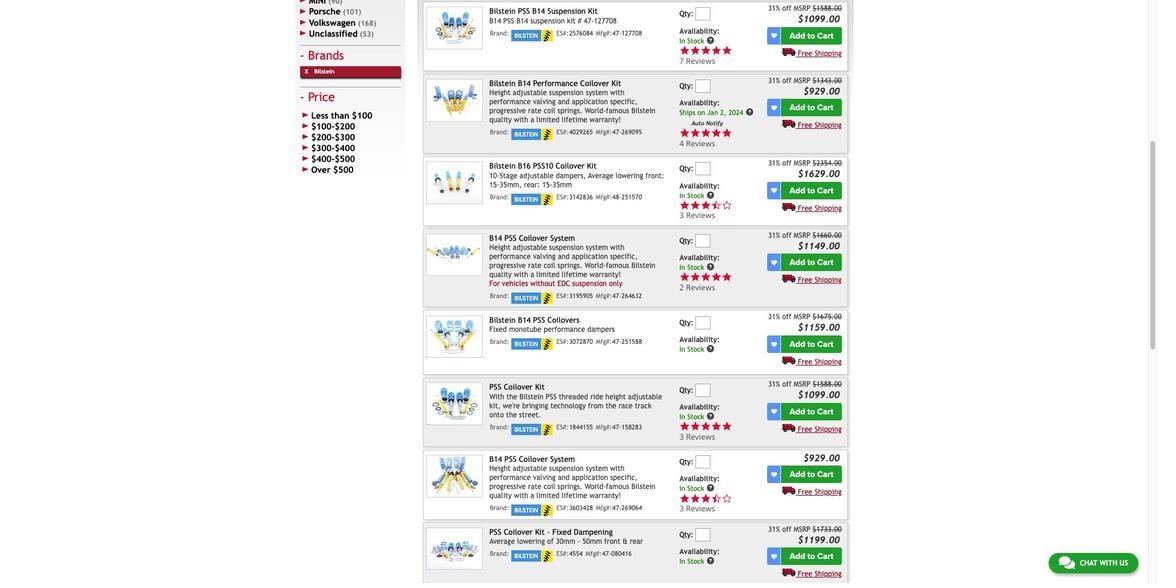 Task type: vqa. For each thing, say whether or not it's contained in the screenshot.
ON SALE!                         SAVE 16%
no



Task type: describe. For each thing, give the bounding box(es) containing it.
add to cart for pss coilover kit
[[790, 407, 834, 417]]

1 3 reviews link from the top
[[679, 200, 765, 221]]

qty: for b14 pss coilover system height adjustable suspension system with performance valving and application specific, progressive rate coil springs. world-famous bilstein quality with a limited lifetime warranty!
[[679, 458, 693, 466]]

off for bilstein b14 pss coilovers
[[782, 313, 792, 322]]

7 stock from the top
[[687, 557, 704, 566]]

2 4 reviews link from the top
[[679, 138, 732, 149]]

bilstein pss b14 suspension kit b14  pss b14 suspension kit # 47-127708
[[489, 7, 617, 25]]

127708 inside bilstein pss b14 suspension kit b14  pss b14 suspension kit # 47-127708
[[594, 17, 617, 25]]

to for bilstein b16 pss10 coilover kit
[[807, 186, 815, 196]]

free shipping for b14 pss coilover system
[[798, 276, 842, 285]]

es#: 1844155 mfg#: 47-158283
[[556, 424, 642, 431]]

average inside bilstein b16 pss10 coilover kit 10-stage adjustable dampers, average lowering front: 15-35mm, rear: 15-35mm
[[588, 172, 613, 180]]

3 3 reviews link from the top
[[679, 421, 765, 442]]

less
[[311, 110, 328, 121]]

pss coilover kit - fixed dampening average lowering of 30mm - 50mm front & rear
[[489, 528, 643, 546]]

es#: for bilstein pss b14 suspension kit b14  pss b14 suspension kit # 47-127708
[[556, 29, 569, 37]]

7 free from the top
[[798, 488, 812, 497]]

es#: 3195905 mfg#: 47-264632
[[556, 292, 642, 300]]

adjustable inside pss coilover kit with the bilstein pss threaded ride height adjustable kit, we're bringing technology from the race track onto the street.
[[628, 393, 662, 401]]

3195905
[[569, 292, 593, 300]]

$300
[[335, 132, 355, 142]]

4 add to wish list image from the top
[[771, 472, 777, 478]]

pss coilover kit link
[[489, 383, 545, 392]]

4 stock from the top
[[687, 345, 704, 354]]

2024
[[729, 108, 743, 117]]

msrp for bilstein b16 pss10 coilover kit
[[794, 159, 810, 168]]

47- for b14 pss coilover system height adjustable suspension system with performance valving and application specific, progressive rate coil springs. world-famous bilstein quality with a limited lifetime warranty!
[[612, 505, 622, 512]]

qty: for pss coilover kit - fixed dampening average lowering of 30mm - 50mm front & rear
[[679, 531, 693, 539]]

less than $100 link
[[300, 110, 401, 121]]

free shipping image for $1149.00
[[782, 274, 796, 283]]

7 availability: in stock from the top
[[679, 548, 720, 566]]

system inside bilstein b14 performance coilover kit height adjustable suspension system with performance valving and application specific, progressive rate coil springs. world-famous bilstein quality with a limited lifetime warranty!
[[586, 89, 608, 97]]

&
[[623, 538, 628, 546]]

add to wish list image for $1149.00
[[771, 260, 777, 266]]

empty star image for 31% off msrp
[[722, 200, 732, 211]]

es#: for bilstein b14 pss coilovers fixed monotube performance dampers
[[556, 338, 569, 345]]

269095
[[622, 128, 642, 136]]

0 vertical spatial -
[[547, 528, 550, 537]]

269064
[[622, 505, 642, 512]]

cart for pss coilover kit
[[817, 407, 834, 417]]

(168)
[[358, 19, 376, 27]]

world- for 2 reviews
[[585, 262, 606, 270]]

b14 inside b14 pss coilover system height adjustable suspension system with performance valving and application specific, progressive rate coil springs. world-famous bilstein quality with a limited lifetime warranty! for vehicles without edc suspension only
[[489, 234, 502, 243]]

31% off msrp $2354.00 $1629.00
[[768, 159, 842, 179]]

question sign image for $1629.00
[[706, 191, 715, 199]]

to for pss coilover kit
[[807, 407, 815, 417]]

than
[[331, 110, 349, 121]]

3 3 from the top
[[679, 503, 684, 514]]

es#2576084 - 47-127708 - bilstein pss b14 suspension kit - b14  pss b14 suspension kit # 47-127708 - bilstein - audi volkswagen image
[[426, 7, 483, 49]]

pss10
[[533, 162, 553, 171]]

free for pss coilover kit
[[798, 425, 812, 434]]

free for bilstein b14 pss coilovers
[[798, 358, 812, 366]]

monotube
[[509, 325, 542, 334]]

1 2 reviews link from the top
[[679, 272, 765, 293]]

msrp for bilstein b14 performance coilover kit
[[794, 76, 810, 85]]

$300-$400 link
[[300, 143, 401, 154]]

$200
[[335, 121, 355, 131]]

es#4554 - 47-080416 - pss coilover kit - fixed dampening - average lowering of 30mm - 50mm front & rear - bilstein - audi volkswagen image
[[426, 528, 483, 570]]

free for bilstein b14 performance coilover kit
[[798, 121, 812, 130]]

bilstein inside bilstein pss b14 suspension kit b14  pss b14 suspension kit # 47-127708
[[489, 7, 516, 16]]

lifetime for 2
[[562, 271, 587, 279]]

4
[[679, 138, 684, 149]]

$1099.00 for 3 reviews
[[798, 390, 840, 400]]

2,
[[720, 108, 726, 117]]

free shipping image for $1159.00
[[782, 356, 796, 365]]

warranty! for 3
[[590, 492, 621, 500]]

with up only
[[610, 244, 625, 252]]

b14 inside b14 pss coilover system height adjustable suspension system with performance valving and application specific, progressive rate coil springs. world-famous bilstein quality with a limited lifetime warranty!
[[489, 455, 502, 464]]

of
[[547, 538, 554, 546]]

1 4 reviews link from the top
[[679, 117, 765, 149]]

less than $100 $100-$200 $200-$300 $300-$400 $400-$500 over $500
[[311, 110, 372, 175]]

35mm
[[553, 181, 572, 189]]

pss inside b14 pss coilover system height adjustable suspension system with performance valving and application specific, progressive rate coil springs. world-famous bilstein quality with a limited lifetime warranty!
[[505, 455, 516, 464]]

springs. for 2 reviews
[[558, 262, 583, 270]]

3 for $1099.00
[[679, 431, 684, 442]]

springs. for 3 reviews
[[558, 483, 583, 491]]

$100-$200 link
[[300, 121, 401, 132]]

es#3603428 - 47-269064  - b14 pss coilover system - height adjustable suspension system with performance valving and application specific, progressive rate coil springs. world-famous bilstein quality with a limited lifetime warranty! - bilstein - bmw image
[[426, 455, 483, 498]]

5 3 reviews link from the top
[[679, 493, 765, 514]]

auto
[[692, 120, 704, 127]]

volkswagen
[[309, 17, 356, 27]]

2 15- from the left
[[542, 181, 553, 189]]

warranty! inside bilstein b14 performance coilover kit height adjustable suspension system with performance valving and application specific, progressive rate coil springs. world-famous bilstein quality with a limited lifetime warranty!
[[590, 116, 621, 124]]

only
[[609, 280, 623, 288]]

$300-
[[311, 143, 335, 153]]

b14 inside bilstein b14 performance coilover kit height adjustable suspension system with performance valving and application specific, progressive rate coil springs. world-famous bilstein quality with a limited lifetime warranty!
[[518, 79, 531, 88]]

free for b14 pss coilover system
[[798, 276, 812, 285]]

2576084
[[569, 29, 593, 37]]

brand: for bilstein pss b14 suspension kit b14  pss b14 suspension kit # 47-127708
[[490, 29, 509, 37]]

lowering inside bilstein b16 pss10 coilover kit 10-stage adjustable dampers, average lowering front: 15-35mm, rear: 15-35mm
[[616, 172, 643, 180]]

$1588.00 for 7 reviews
[[813, 4, 842, 13]]

7 to from the top
[[807, 470, 815, 480]]

front
[[604, 538, 620, 546]]

$1199.00
[[798, 534, 840, 545]]

5 availability: from the top
[[679, 336, 720, 344]]

pss inside bilstein b14 pss coilovers fixed monotube performance dampers
[[533, 316, 545, 325]]

chat with us
[[1080, 559, 1128, 568]]

$1629.00
[[798, 168, 840, 179]]

free shipping image for bilstein pss b14 suspension kit
[[782, 48, 796, 56]]

suspension down bilstein pss b14 suspension kit link
[[530, 17, 565, 25]]

b14 pss coilover system link for 3 reviews
[[489, 455, 575, 464]]

coilover inside bilstein b16 pss10 coilover kit 10-stage adjustable dampers, average lowering front: 15-35mm, rear: 15-35mm
[[556, 162, 585, 171]]

suspension up edc
[[549, 244, 584, 252]]

1 vertical spatial $500
[[333, 165, 354, 175]]

7 add to cart button from the top
[[781, 466, 842, 484]]

availability: in stock for pss coilover kit with the bilstein pss threaded ride height adjustable kit, we're bringing technology from the race track onto the street.
[[679, 403, 720, 421]]

suspension up #
[[547, 7, 586, 16]]

over $500 link
[[300, 165, 401, 175]]

bilstein inside brands x bilstein
[[314, 68, 334, 75]]

add to wish list image for $1159.00
[[771, 341, 777, 347]]

reviews for bilstein b16 pss10 coilover kit 10-stage adjustable dampers, average lowering front: 15-35mm, rear: 15-35mm
[[686, 210, 715, 221]]

with up b16
[[514, 116, 528, 124]]

$400
[[335, 143, 355, 153]]

bilstein inside bilstein b14 pss coilovers fixed monotube performance dampers
[[489, 316, 516, 325]]

specific, inside bilstein b14 performance coilover kit height adjustable suspension system with performance valving and application specific, progressive rate coil springs. world-famous bilstein quality with a limited lifetime warranty!
[[610, 98, 638, 106]]

rear
[[630, 538, 643, 546]]

48-
[[612, 193, 622, 200]]

from
[[588, 402, 603, 410]]

7 shipping from the top
[[815, 488, 842, 497]]

4554
[[569, 550, 583, 557]]

2 horizontal spatial kit
[[588, 7, 598, 16]]

chat with us link
[[1049, 553, 1138, 574]]

race
[[619, 402, 633, 410]]

kit inside pss coilover kit - fixed dampening average lowering of 30mm - 50mm front & rear
[[535, 528, 545, 537]]

bilstein right es#4029265 - 47-269095 - bilstein b14 performance coilover kit - height adjustable suspension system with performance valving and application specific, progressive rate coil springs. world-famous bilstein quality with a limited lifetime warranty! - bilstein - bmw image
[[489, 79, 516, 88]]

add for b14 pss coilover system
[[790, 258, 805, 268]]

es#: 4554 mfg#: 47-080416
[[556, 550, 632, 557]]

bilstein inside b14 pss coilover system height adjustable suspension system with performance valving and application specific, progressive rate coil springs. world-famous bilstein quality with a limited lifetime warranty! for vehicles without edc suspension only
[[631, 262, 656, 270]]

b16
[[518, 162, 531, 171]]

$100
[[352, 110, 372, 121]]

7 cart from the top
[[817, 470, 834, 480]]

qty: for pss coilover kit with the bilstein pss threaded ride height adjustable kit, we're bringing technology from the race track onto the street.
[[679, 386, 693, 394]]

$200-$300 link
[[300, 132, 401, 143]]

10-
[[489, 172, 500, 180]]

specific, for 2
[[610, 253, 638, 261]]

4 reviews
[[679, 138, 715, 149]]

brand: for bilstein b14 pss coilovers fixed monotube performance dampers
[[490, 338, 509, 345]]

3 3 reviews from the top
[[679, 503, 715, 514]]

off for pss coilover kit
[[782, 381, 792, 389]]

bilstein inside b14 pss coilover system height adjustable suspension system with performance valving and application specific, progressive rate coil springs. world-famous bilstein quality with a limited lifetime warranty!
[[631, 483, 656, 491]]

1 horizontal spatial 127708
[[622, 29, 642, 37]]

stock for b14 pss coilover system height adjustable suspension system with performance valving and application specific, progressive rate coil springs. world-famous bilstein quality with a limited lifetime warranty!
[[687, 485, 704, 493]]

system for 2 reviews
[[586, 244, 608, 252]]

30mm
[[556, 538, 575, 546]]

7 in from the top
[[679, 557, 685, 566]]

$1159.00
[[798, 322, 840, 333]]

2 2 reviews link from the top
[[679, 282, 732, 293]]

$100-
[[311, 121, 335, 131]]

quality for 2
[[489, 271, 512, 279]]

springs. inside bilstein b14 performance coilover kit height adjustable suspension system with performance valving and application specific, progressive rate coil springs. world-famous bilstein quality with a limited lifetime warranty!
[[558, 107, 583, 115]]

availability: ships on jan 2, 2024
[[679, 99, 743, 117]]

free shipping for pss coilover kit - fixed dampening
[[798, 570, 842, 579]]

limited for 2 reviews
[[536, 271, 560, 279]]

world- inside bilstein b14 performance coilover kit height adjustable suspension system with performance valving and application specific, progressive rate coil springs. world-famous bilstein quality with a limited lifetime warranty!
[[585, 107, 606, 115]]

bilstein b14 performance coilover kit link
[[489, 79, 621, 88]]

2 $929.00 from the top
[[803, 453, 840, 463]]

free for bilstein pss b14 suspension kit
[[798, 49, 812, 58]]

fixed for $1159.00
[[489, 325, 507, 334]]

47- inside bilstein pss b14 suspension kit b14  pss b14 suspension kit # 47-127708
[[584, 17, 594, 25]]

1844155
[[569, 424, 593, 431]]

2 7 reviews link from the top
[[679, 55, 732, 66]]

brand: for bilstein b16 pss10 coilover kit 10-stage adjustable dampers, average lowering front: 15-35mm, rear: 15-35mm
[[490, 193, 509, 200]]

brand: for b14 pss coilover system height adjustable suspension system with performance valving and application specific, progressive rate coil springs. world-famous bilstein quality with a limited lifetime warranty!
[[490, 505, 509, 512]]

add to wish list image for $1629.00
[[771, 188, 777, 194]]

famous inside bilstein b14 performance coilover kit height adjustable suspension system with performance valving and application specific, progressive rate coil springs. world-famous bilstein quality with a limited lifetime warranty!
[[606, 107, 629, 115]]

and for 2 reviews
[[558, 253, 570, 261]]

onto
[[489, 411, 504, 419]]

31% off msrp $1660.00 $1149.00
[[768, 231, 842, 251]]

stock for b14 pss coilover system height adjustable suspension system with performance valving and application specific, progressive rate coil springs. world-famous bilstein quality with a limited lifetime warranty! for vehicles without edc suspension only
[[687, 263, 704, 272]]

251570
[[622, 193, 642, 200]]

3072870
[[569, 338, 593, 345]]

dampers,
[[556, 172, 586, 180]]

cart for pss coilover kit - fixed dampening
[[817, 552, 834, 562]]

31% for bilstein b16 pss10 coilover kit
[[768, 159, 780, 168]]

2 question sign image from the top
[[706, 345, 715, 353]]

bilstein - corporate logo image for pss coilover kit - fixed dampening average lowering of 30mm - 50mm front & rear
[[511, 550, 554, 562]]

add for bilstein b16 pss10 coilover kit
[[790, 186, 805, 196]]

average inside pss coilover kit - fixed dampening average lowering of 30mm - 50mm front & rear
[[489, 538, 515, 546]]

with
[[489, 393, 504, 401]]

stock for pss coilover kit with the bilstein pss threaded ride height adjustable kit, we're bringing technology from the race track onto the street.
[[687, 413, 704, 421]]

threaded
[[559, 393, 588, 401]]

qty: for bilstein b16 pss10 coilover kit 10-stage adjustable dampers, average lowering front: 15-35mm, rear: 15-35mm
[[679, 165, 693, 173]]

pss coilover kit with the bilstein pss threaded ride height adjustable kit, we're bringing technology from the race track onto the street.
[[489, 383, 662, 419]]

es#3142836 - 48-251570 - bilstein b16 pss10 coilover kit - 10-stage adjustable dampers, average lowering front: 15-35mm, rear: 15-35mm - bilstein - audi volkswagen image
[[426, 162, 483, 204]]

front:
[[646, 172, 664, 180]]

msrp for bilstein b14 pss coilovers
[[794, 313, 810, 322]]

brand: for bilstein b14 performance coilover kit height adjustable suspension system with performance valving and application specific, progressive rate coil springs. world-famous bilstein quality with a limited lifetime warranty!
[[490, 128, 509, 136]]

es#: 3603428 mfg#: 47-269064
[[556, 505, 642, 512]]

to for pss coilover kit - fixed dampening
[[807, 552, 815, 562]]

4 3 reviews link from the top
[[679, 431, 732, 442]]

shipping for bilstein b14 performance coilover kit
[[815, 121, 842, 130]]

2 reviews
[[679, 282, 715, 293]]

bilstein up 269095
[[631, 107, 656, 115]]

$1733.00
[[813, 525, 842, 534]]

0 vertical spatial $500
[[335, 154, 355, 164]]

cart for bilstein b14 pss coilovers
[[817, 339, 834, 350]]

rate for 2 reviews
[[528, 262, 542, 270]]

technology
[[551, 402, 586, 410]]

4 availability: in stock from the top
[[679, 336, 720, 354]]

world- for 3 reviews
[[585, 483, 606, 491]]

brand: for b14 pss coilover system height adjustable suspension system with performance valving and application specific, progressive rate coil springs. world-famous bilstein quality with a limited lifetime warranty! for vehicles without edc suspension only
[[490, 292, 509, 300]]

es#: 4029265 mfg#: 47-269095
[[556, 128, 642, 136]]

shipping for bilstein b16 pss10 coilover kit
[[815, 204, 842, 213]]

free shipping for bilstein b14 pss coilovers
[[798, 358, 842, 366]]

performance inside b14 pss coilover system height adjustable suspension system with performance valving and application specific, progressive rate coil springs. world-famous bilstein quality with a limited lifetime warranty!
[[489, 474, 531, 482]]

ride
[[590, 393, 603, 401]]

mfg#: for pss coilover kit with the bilstein pss threaded ride height adjustable kit, we're bringing technology from the race track onto the street.
[[596, 424, 612, 431]]

without
[[530, 280, 555, 288]]

in for b14 pss coilover system height adjustable suspension system with performance valving and application specific, progressive rate coil springs. world-famous bilstein quality with a limited lifetime warranty!
[[679, 485, 685, 493]]

star image inside 2 reviews link
[[679, 272, 690, 283]]

valving for 3 reviews
[[533, 474, 556, 482]]

4 in from the top
[[679, 345, 685, 354]]

pss inside pss coilover kit - fixed dampening average lowering of 30mm - 50mm front & rear
[[489, 528, 501, 537]]

251588
[[622, 338, 642, 345]]

adjustable inside b14 pss coilover system height adjustable suspension system with performance valving and application specific, progressive rate coil springs. world-famous bilstein quality with a limited lifetime warranty!
[[513, 465, 547, 473]]

porsche (101) volkswagen (168) unclassified (53)
[[309, 6, 376, 39]]

lowering inside pss coilover kit - fixed dampening average lowering of 30mm - 50mm front & rear
[[517, 538, 545, 546]]

rate inside bilstein b14 performance coilover kit height adjustable suspension system with performance valving and application specific, progressive rate coil springs. world-famous bilstein quality with a limited lifetime warranty!
[[528, 107, 542, 115]]

cart for bilstein pss b14 suspension kit
[[817, 31, 834, 41]]

kit for $929.00
[[612, 79, 621, 88]]

adjustable inside bilstein b14 performance coilover kit height adjustable suspension system with performance valving and application specific, progressive rate coil springs. world-famous bilstein quality with a limited lifetime warranty!
[[513, 89, 547, 97]]

availability: for b14 pss coilover system height adjustable suspension system with performance valving and application specific, progressive rate coil springs. world-famous bilstein quality with a limited lifetime warranty! for vehicles without edc suspension only
[[679, 254, 720, 262]]

half star image for 31% off msrp
[[711, 200, 722, 211]]

coil for 3 reviews
[[544, 483, 555, 491]]

b14 pss coilover system link for 2 reviews
[[489, 234, 575, 243]]

4029265
[[569, 128, 593, 136]]

unclassified
[[309, 28, 358, 39]]

bilstein inside bilstein b16 pss10 coilover kit 10-stage adjustable dampers, average lowering front: 15-35mm, rear: 15-35mm
[[489, 162, 516, 171]]

bilstein - corporate logo image for bilstein pss b14 suspension kit b14  pss b14 suspension kit # 47-127708
[[511, 29, 554, 41]]



Task type: locate. For each thing, give the bounding box(es) containing it.
3 msrp from the top
[[794, 159, 810, 168]]

$400-
[[311, 154, 335, 164]]

127708 right 2576084
[[622, 29, 642, 37]]

suspension inside bilstein b14 performance coilover kit height adjustable suspension system with performance valving and application specific, progressive rate coil springs. world-famous bilstein quality with a limited lifetime warranty!
[[549, 89, 584, 97]]

es#: for b14 pss coilover system height adjustable suspension system with performance valving and application specific, progressive rate coil springs. world-famous bilstein quality with a limited lifetime warranty! for vehicles without edc suspension only
[[556, 292, 569, 300]]

2 vertical spatial specific,
[[610, 474, 638, 482]]

star image
[[679, 45, 690, 56], [690, 45, 701, 56], [701, 45, 711, 56], [711, 45, 722, 56], [701, 128, 711, 139], [711, 128, 722, 139], [701, 200, 711, 211], [679, 272, 690, 283], [679, 421, 690, 432], [690, 421, 701, 432], [679, 493, 690, 504], [701, 493, 711, 504]]

half star image
[[711, 200, 722, 211], [711, 493, 722, 504]]

dampening
[[574, 528, 613, 537]]

progressive inside bilstein b14 performance coilover kit height adjustable suspension system with performance valving and application specific, progressive rate coil springs. world-famous bilstein quality with a limited lifetime warranty!
[[489, 107, 526, 115]]

5 free shipping from the top
[[798, 358, 842, 366]]

$400-$500 link
[[300, 154, 401, 165]]

off for bilstein b14 performance coilover kit
[[782, 76, 792, 85]]

quality up for
[[489, 271, 512, 279]]

bilstein - corporate logo image down without
[[511, 292, 554, 304]]

add to cart for pss coilover kit - fixed dampening
[[790, 552, 834, 562]]

2 add from the top
[[790, 103, 805, 113]]

adjustable up rear:
[[520, 172, 554, 180]]

stock
[[687, 36, 704, 45], [687, 191, 704, 200], [687, 263, 704, 272], [687, 345, 704, 354], [687, 413, 704, 421], [687, 485, 704, 493], [687, 557, 704, 566]]

1 progressive from the top
[[489, 107, 526, 115]]

2 vertical spatial progressive
[[489, 483, 526, 491]]

8 brand: from the top
[[490, 550, 509, 557]]

47- right 2576084
[[612, 29, 622, 37]]

brands
[[308, 48, 344, 62]]

31% off msrp $1588.00 $1099.00 for 7 reviews
[[768, 4, 842, 24]]

famous up 269064
[[606, 483, 629, 491]]

1 vertical spatial free shipping image
[[782, 274, 796, 283]]

adjustable up without
[[513, 244, 547, 252]]

6 msrp from the top
[[794, 381, 810, 389]]

height inside b14 pss coilover system height adjustable suspension system with performance valving and application specific, progressive rate coil springs. world-famous bilstein quality with a limited lifetime warranty! for vehicles without edc suspension only
[[489, 244, 511, 252]]

1 free shipping image from the top
[[782, 48, 796, 56]]

1 vertical spatial b14 pss coilover system link
[[489, 455, 575, 464]]

2 msrp from the top
[[794, 76, 810, 85]]

stock for bilstein pss b14 suspension kit b14  pss b14 suspension kit # 47-127708
[[687, 36, 704, 45]]

3 reviews for $1099.00
[[679, 431, 715, 442]]

15- right rear:
[[542, 181, 553, 189]]

bilstein - corporate logo image up pss coilover kit - fixed dampening link on the bottom of the page
[[511, 505, 554, 517]]

msrp inside 31% off msrp $1343.00 $929.00
[[794, 76, 810, 85]]

cart for bilstein b16 pss10 coilover kit
[[817, 186, 834, 196]]

1 vertical spatial limited
[[536, 271, 560, 279]]

1 vertical spatial 127708
[[622, 29, 642, 37]]

50mm
[[582, 538, 602, 546]]

limited up pss coilover kit - fixed dampening link on the bottom of the page
[[536, 492, 560, 500]]

reviews
[[686, 55, 715, 66], [686, 138, 715, 149], [686, 210, 715, 221], [686, 282, 715, 293], [686, 431, 715, 442], [686, 503, 715, 514]]

system inside b14 pss coilover system height adjustable suspension system with performance valving and application specific, progressive rate coil springs. world-famous bilstein quality with a limited lifetime warranty!
[[550, 455, 575, 464]]

es#: for pss coilover kit - fixed dampening average lowering of 30mm - 50mm front & rear
[[556, 550, 569, 557]]

application inside b14 pss coilover system height adjustable suspension system with performance valving and application specific, progressive rate coil springs. world-famous bilstein quality with a limited lifetime warranty! for vehicles without edc suspension only
[[572, 253, 608, 261]]

fixed
[[489, 325, 507, 334], [552, 528, 571, 537]]

free shipping image for $929.00
[[782, 120, 796, 128]]

5 free shipping image from the top
[[782, 568, 796, 577]]

1 brand: from the top
[[490, 29, 509, 37]]

height right es#4029265 - 47-269095 - bilstein b14 performance coilover kit - height adjustable suspension system with performance valving and application specific, progressive rate coil springs. world-famous bilstein quality with a limited lifetime warranty! - bilstein - bmw image
[[489, 89, 511, 97]]

3 lifetime from the top
[[562, 492, 587, 500]]

coil inside b14 pss coilover system height adjustable suspension system with performance valving and application specific, progressive rate coil springs. world-famous bilstein quality with a limited lifetime warranty!
[[544, 483, 555, 491]]

bilstein - corporate logo image down monotube
[[511, 338, 554, 350]]

0 horizontal spatial lowering
[[517, 538, 545, 546]]

off inside 31% off msrp $1343.00 $929.00
[[782, 76, 792, 85]]

0 vertical spatial half star image
[[711, 200, 722, 211]]

specific, inside b14 pss coilover system height adjustable suspension system with performance valving and application specific, progressive rate coil springs. world-famous bilstein quality with a limited lifetime warranty!
[[610, 474, 638, 482]]

0 horizontal spatial -
[[547, 528, 550, 537]]

1 $1099.00 from the top
[[798, 13, 840, 24]]

1 vertical spatial lowering
[[517, 538, 545, 546]]

application inside bilstein b14 performance coilover kit height adjustable suspension system with performance valving and application specific, progressive rate coil springs. world-famous bilstein quality with a limited lifetime warranty!
[[572, 98, 608, 106]]

8 es#: from the top
[[556, 550, 569, 557]]

1 vertical spatial lifetime
[[562, 271, 587, 279]]

0 vertical spatial b14 pss coilover system link
[[489, 234, 575, 243]]

1 famous from the top
[[606, 107, 629, 115]]

bilstein up bringing
[[519, 393, 544, 401]]

7 reviews
[[679, 55, 715, 66]]

warranty! up only
[[590, 271, 621, 279]]

2 vertical spatial a
[[530, 492, 534, 500]]

1 to from the top
[[807, 31, 815, 41]]

47- down front
[[602, 550, 611, 557]]

3 add to cart from the top
[[790, 186, 834, 196]]

2 height from the top
[[489, 244, 511, 252]]

47- down race
[[612, 424, 622, 431]]

add to cart for b14 pss coilover system
[[790, 258, 834, 268]]

2 springs. from the top
[[558, 262, 583, 270]]

off inside 31% off msrp $2354.00 $1629.00
[[782, 159, 792, 168]]

off inside 31% off msrp $1660.00 $1149.00
[[782, 231, 792, 240]]

a down bilstein b14 performance coilover kit link
[[530, 116, 534, 124]]

0 horizontal spatial fixed
[[489, 325, 507, 334]]

free shipping image down 31% off msrp $1343.00 $929.00
[[782, 120, 796, 128]]

add for bilstein pss b14 suspension kit
[[790, 31, 805, 41]]

kit inside bilstein b16 pss10 coilover kit 10-stage adjustable dampers, average lowering front: 15-35mm, rear: 15-35mm
[[587, 162, 597, 171]]

5 off from the top
[[782, 313, 792, 322]]

3 add from the top
[[790, 186, 805, 196]]

b14 pss coilover system height adjustable suspension system with performance valving and application specific, progressive rate coil springs. world-famous bilstein quality with a limited lifetime warranty! for vehicles without edc suspension only
[[489, 234, 656, 288]]

2 vertical spatial world-
[[585, 483, 606, 491]]

average up es#: 3142836 mfg#: 48-251570
[[588, 172, 613, 180]]

47- down dampers
[[612, 338, 622, 345]]

47- up dampening
[[612, 505, 622, 512]]

4 reviews link
[[679, 117, 765, 149], [679, 138, 732, 149]]

3 application from the top
[[572, 474, 608, 482]]

2 famous from the top
[[606, 262, 629, 270]]

adjustable down bilstein b14 performance coilover kit link
[[513, 89, 547, 97]]

adjustable inside bilstein b16 pss10 coilover kit 10-stage adjustable dampers, average lowering front: 15-35mm, rear: 15-35mm
[[520, 172, 554, 180]]

$1588.00 for 3 reviews
[[813, 381, 842, 389]]

specific,
[[610, 98, 638, 106], [610, 253, 638, 261], [610, 474, 638, 482]]

2 reviews from the top
[[686, 138, 715, 149]]

specific, up 269095
[[610, 98, 638, 106]]

the down height
[[606, 402, 616, 410]]

0 vertical spatial limited
[[536, 116, 560, 124]]

4 reviews link down 2,
[[679, 117, 765, 149]]

free shipping for pss coilover kit
[[798, 425, 842, 434]]

2 vertical spatial 3 reviews
[[679, 503, 715, 514]]

availability: for pss coilover kit with the bilstein pss threaded ride height adjustable kit, we're bringing technology from the race track onto the street.
[[679, 403, 720, 412]]

x
[[305, 68, 308, 75]]

2 valving from the top
[[533, 253, 556, 261]]

free
[[798, 49, 812, 58], [798, 121, 812, 130], [798, 204, 812, 213], [798, 276, 812, 285], [798, 358, 812, 366], [798, 425, 812, 434], [798, 488, 812, 497], [798, 570, 812, 579]]

1 vertical spatial 3
[[679, 431, 684, 442]]

0 vertical spatial springs.
[[558, 107, 583, 115]]

3 valving from the top
[[533, 474, 556, 482]]

progressive inside b14 pss coilover system height adjustable suspension system with performance valving and application specific, progressive rate coil springs. world-famous bilstein quality with a limited lifetime warranty! for vehicles without edc suspension only
[[489, 262, 526, 270]]

limited up without
[[536, 271, 560, 279]]

1 world- from the top
[[585, 107, 606, 115]]

3 reviews for $1629.00
[[679, 210, 715, 221]]

bilstein - corporate logo image up b16
[[511, 128, 554, 141]]

coilover inside b14 pss coilover system height adjustable suspension system with performance valving and application specific, progressive rate coil springs. world-famous bilstein quality with a limited lifetime warranty! for vehicles without edc suspension only
[[519, 234, 548, 243]]

msrp inside the 31% off msrp $1733.00 $1199.00
[[794, 525, 810, 534]]

to for bilstein pss b14 suspension kit
[[807, 31, 815, 41]]

es#3195905 - 47-264632 - b14 pss coilover system - height adjustable suspension system with performance valving and application specific, progressive rate coil springs. world-famous bilstein quality with a limited lifetime warranty! - bilstein - bmw image
[[426, 234, 483, 276]]

system inside b14 pss coilover system height adjustable suspension system with performance valving and application specific, progressive rate coil springs. world-famous bilstein quality with a limited lifetime warranty! for vehicles without edc suspension only
[[550, 234, 575, 243]]

31% inside 31% off msrp $1660.00 $1149.00
[[768, 231, 780, 240]]

0 horizontal spatial 15-
[[489, 181, 500, 189]]

height right es#3603428 - 47-269064  - b14 pss coilover system - height adjustable suspension system with performance valving and application specific, progressive rate coil springs. world-famous bilstein quality with a limited lifetime warranty! - bilstein - bmw image
[[489, 465, 511, 473]]

0 vertical spatial average
[[588, 172, 613, 180]]

system up es#: 3603428 mfg#: 47-269064
[[586, 465, 608, 473]]

2 horizontal spatial kit
[[612, 79, 621, 88]]

and inside b14 pss coilover system height adjustable suspension system with performance valving and application specific, progressive rate coil springs. world-famous bilstein quality with a limited lifetime warranty!
[[558, 474, 570, 482]]

notify
[[706, 120, 723, 127]]

coil inside b14 pss coilover system height adjustable suspension system with performance valving and application specific, progressive rate coil springs. world-famous bilstein quality with a limited lifetime warranty! for vehicles without edc suspension only
[[544, 262, 555, 270]]

1 3 reviews from the top
[[679, 210, 715, 221]]

0 vertical spatial quality
[[489, 116, 512, 124]]

4 bilstein - corporate logo image from the top
[[511, 292, 554, 304]]

31% off msrp $1343.00 $929.00
[[768, 76, 842, 96]]

brand: down 35mm,
[[490, 193, 509, 200]]

2 brand: from the top
[[490, 128, 509, 136]]

47- down only
[[612, 292, 622, 300]]

5 shipping from the top
[[815, 358, 842, 366]]

2 progressive from the top
[[489, 262, 526, 270]]

quality inside b14 pss coilover system height adjustable suspension system with performance valving and application specific, progressive rate coil springs. world-famous bilstein quality with a limited lifetime warranty! for vehicles without edc suspension only
[[489, 271, 512, 279]]

1 lifetime from the top
[[562, 116, 587, 124]]

performance right es#3603428 - 47-269064  - b14 pss coilover system - height adjustable suspension system with performance valving and application specific, progressive rate coil springs. world-famous bilstein quality with a limited lifetime warranty! - bilstein - bmw image
[[489, 474, 531, 482]]

mfg#: down dampers
[[596, 338, 612, 345]]

quality inside bilstein b14 performance coilover kit height adjustable suspension system with performance valving and application specific, progressive rate coil springs. world-famous bilstein quality with a limited lifetime warranty!
[[489, 116, 512, 124]]

$2354.00
[[813, 159, 842, 168]]

0 vertical spatial fixed
[[489, 325, 507, 334]]

adjustable up track
[[628, 393, 662, 401]]

1 vertical spatial the
[[606, 402, 616, 410]]

coil
[[544, 107, 555, 115], [544, 262, 555, 270], [544, 483, 555, 491]]

mfg#: for bilstein pss b14 suspension kit b14  pss b14 suspension kit # 47-127708
[[596, 29, 612, 37]]

application inside b14 pss coilover system height adjustable suspension system with performance valving and application specific, progressive rate coil springs. world-famous bilstein quality with a limited lifetime warranty!
[[572, 474, 608, 482]]

bilstein b16 pss10 coilover kit link
[[489, 162, 597, 171]]

2 vertical spatial limited
[[536, 492, 560, 500]]

0 vertical spatial the
[[507, 393, 517, 401]]

7 off from the top
[[782, 525, 792, 534]]

0 vertical spatial kit
[[612, 79, 621, 88]]

1 vertical spatial coil
[[544, 262, 555, 270]]

1 15- from the left
[[489, 181, 500, 189]]

6 qty: from the top
[[679, 386, 693, 394]]

1 vertical spatial 31% off msrp $1588.00 $1099.00
[[768, 381, 842, 400]]

brand: down monotube
[[490, 338, 509, 345]]

0 vertical spatial coil
[[544, 107, 555, 115]]

1 vertical spatial $929.00
[[803, 453, 840, 463]]

$200-
[[311, 132, 335, 142]]

cart for b14 pss coilover system
[[817, 258, 834, 268]]

2 vertical spatial famous
[[606, 483, 629, 491]]

with up 269064
[[610, 465, 625, 473]]

valving inside b14 pss coilover system height adjustable suspension system with performance valving and application specific, progressive rate coil springs. world-famous bilstein quality with a limited lifetime warranty!
[[533, 474, 556, 482]]

add to cart for bilstein b14 pss coilovers
[[790, 339, 834, 350]]

6 add from the top
[[790, 407, 805, 417]]

6 reviews from the top
[[686, 503, 715, 514]]

famous inside b14 pss coilover system height adjustable suspension system with performance valving and application specific, progressive rate coil springs. world-famous bilstein quality with a limited lifetime warranty!
[[606, 483, 629, 491]]

quality for 3
[[489, 492, 512, 500]]

1 system from the top
[[550, 234, 575, 243]]

with up vehicles
[[514, 271, 528, 279]]

performance inside bilstein b14 performance coilover kit height adjustable suspension system with performance valving and application specific, progressive rate coil springs. world-famous bilstein quality with a limited lifetime warranty!
[[489, 98, 531, 106]]

mfg#: down from
[[596, 424, 612, 431]]

system up es#: 4029265 mfg#: 47-269095
[[586, 89, 608, 97]]

es#:
[[556, 29, 569, 37], [556, 128, 569, 136], [556, 193, 569, 200], [556, 292, 569, 300], [556, 338, 569, 345], [556, 424, 569, 431], [556, 505, 569, 512], [556, 550, 569, 557]]

limited inside bilstein b14 performance coilover kit height adjustable suspension system with performance valving and application specific, progressive rate coil springs. world-famous bilstein quality with a limited lifetime warranty!
[[536, 116, 560, 124]]

off inside 31% off msrp $1675.00 $1159.00
[[782, 313, 792, 322]]

1 coil from the top
[[544, 107, 555, 115]]

1 b14 pss coilover system link from the top
[[489, 234, 575, 243]]

availability: in stock for bilstein b16 pss10 coilover kit 10-stage adjustable dampers, average lowering front: 15-35mm, rear: 15-35mm
[[679, 182, 720, 200]]

1 empty star image from the top
[[722, 200, 732, 211]]

add to cart for bilstein b14 performance coilover kit
[[790, 103, 834, 113]]

height up for
[[489, 244, 511, 252]]

and up edc
[[558, 253, 570, 261]]

5 reviews from the top
[[686, 431, 715, 442]]

- up of at the left bottom
[[547, 528, 550, 537]]

6 in from the top
[[679, 485, 685, 493]]

1 vertical spatial a
[[530, 271, 534, 279]]

es#: 3072870 mfg#: 47-251588
[[556, 338, 642, 345]]

1 vertical spatial valving
[[533, 253, 556, 261]]

lifetime inside bilstein b14 performance coilover kit height adjustable suspension system with performance valving and application specific, progressive rate coil springs. world-famous bilstein quality with a limited lifetime warranty!
[[562, 116, 587, 124]]

$1660.00
[[813, 231, 842, 240]]

add to cart button for bilstein pss b14 suspension kit
[[781, 27, 842, 45]]

application for 2
[[572, 253, 608, 261]]

2 add to cart button from the top
[[781, 99, 842, 117]]

kit,
[[489, 402, 501, 410]]

4 to from the top
[[807, 258, 815, 268]]

shipping for b14 pss coilover system
[[815, 276, 842, 285]]

availability:
[[679, 27, 720, 35], [679, 99, 720, 107], [679, 182, 720, 190], [679, 254, 720, 262], [679, 336, 720, 344], [679, 403, 720, 412], [679, 475, 720, 484], [679, 548, 720, 556]]

2 vertical spatial valving
[[533, 474, 556, 482]]

6 3 reviews link from the top
[[679, 503, 732, 514]]

1 horizontal spatial fixed
[[552, 528, 571, 537]]

1 vertical spatial kit
[[567, 17, 576, 25]]

1 vertical spatial warranty!
[[590, 271, 621, 279]]

shipping for pss coilover kit - fixed dampening
[[815, 570, 842, 579]]

add to cart button for bilstein b14 performance coilover kit
[[781, 99, 842, 117]]

quality
[[489, 116, 512, 124], [489, 271, 512, 279], [489, 492, 512, 500]]

0 vertical spatial $929.00
[[803, 85, 840, 96]]

8 availability: from the top
[[679, 548, 720, 556]]

2 vertical spatial system
[[586, 465, 608, 473]]

2 reviews link
[[679, 272, 765, 293], [679, 282, 732, 293]]

2 application from the top
[[572, 253, 608, 261]]

to for b14 pss coilover system
[[807, 258, 815, 268]]

bilstein - corporate logo image for b14 pss coilover system height adjustable suspension system with performance valving and application specific, progressive rate coil springs. world-famous bilstein quality with a limited lifetime warranty! for vehicles without edc suspension only
[[511, 292, 554, 304]]

0 vertical spatial question sign image
[[706, 36, 715, 45]]

3142836
[[569, 193, 593, 200]]

fixed inside bilstein b14 pss coilovers fixed monotube performance dampers
[[489, 325, 507, 334]]

qty: for bilstein pss b14 suspension kit b14  pss b14 suspension kit # 47-127708
[[679, 10, 693, 18]]

adjustable inside b14 pss coilover system height adjustable suspension system with performance valving and application specific, progressive rate coil springs. world-famous bilstein quality with a limited lifetime warranty! for vehicles without edc suspension only
[[513, 244, 547, 252]]

1 free shipping image from the top
[[782, 120, 796, 128]]

6 free shipping from the top
[[798, 425, 842, 434]]

0 horizontal spatial kit
[[535, 383, 545, 392]]

progressive inside b14 pss coilover system height adjustable suspension system with performance valving and application specific, progressive rate coil springs. world-famous bilstein quality with a limited lifetime warranty!
[[489, 483, 526, 491]]

3 availability: from the top
[[679, 182, 720, 190]]

limited inside b14 pss coilover system height adjustable suspension system with performance valving and application specific, progressive rate coil springs. world-famous bilstein quality with a limited lifetime warranty!
[[536, 492, 560, 500]]

fixed inside pss coilover kit - fixed dampening average lowering of 30mm - 50mm front & rear
[[552, 528, 571, 537]]

2 vertical spatial height
[[489, 465, 511, 473]]

bilstein pss b14 suspension kit link
[[489, 7, 598, 16]]

es#: 2576084 mfg#: 47-127708
[[556, 29, 642, 37]]

empty star image
[[722, 200, 732, 211], [722, 493, 732, 504]]

a up without
[[530, 271, 534, 279]]

suspension up 3195905
[[572, 280, 607, 288]]

comments image
[[1059, 556, 1075, 570]]

7 qty: from the top
[[679, 458, 693, 466]]

quality inside b14 pss coilover system height adjustable suspension system with performance valving and application specific, progressive rate coil springs. world-famous bilstein quality with a limited lifetime warranty!
[[489, 492, 512, 500]]

application up 3195905
[[572, 253, 608, 261]]

2 vertical spatial lifetime
[[562, 492, 587, 500]]

world- up es#: 3195905 mfg#: 47-264632
[[585, 262, 606, 270]]

add to cart button for bilstein b14 pss coilovers
[[781, 336, 842, 353]]

performance
[[533, 79, 578, 88]]

0 vertical spatial world-
[[585, 107, 606, 115]]

specific, inside b14 pss coilover system height adjustable suspension system with performance valving and application specific, progressive rate coil springs. world-famous bilstein quality with a limited lifetime warranty! for vehicles without edc suspension only
[[610, 253, 638, 261]]

es#: for bilstein b14 performance coilover kit height adjustable suspension system with performance valving and application specific, progressive rate coil springs. world-famous bilstein quality with a limited lifetime warranty!
[[556, 128, 569, 136]]

2 vertical spatial free shipping image
[[782, 356, 796, 365]]

2 vertical spatial quality
[[489, 492, 512, 500]]

31% for bilstein pss b14 suspension kit
[[768, 4, 780, 13]]

add to cart button for pss coilover kit - fixed dampening
[[781, 548, 842, 565]]

0 horizontal spatial kit
[[535, 528, 545, 537]]

3 stock from the top
[[687, 263, 704, 272]]

coil up pss coilover kit - fixed dampening link on the bottom of the page
[[544, 483, 555, 491]]

2 lifetime from the top
[[562, 271, 587, 279]]

1 vertical spatial famous
[[606, 262, 629, 270]]

2 vertical spatial the
[[506, 411, 517, 419]]

brand:
[[490, 29, 509, 37], [490, 128, 509, 136], [490, 193, 509, 200], [490, 292, 509, 300], [490, 338, 509, 345], [490, 424, 509, 431], [490, 505, 509, 512], [490, 550, 509, 557]]

bilstein up 269064
[[631, 483, 656, 491]]

application up 3603428
[[572, 474, 608, 482]]

bilstein - corporate logo image down rear:
[[511, 193, 554, 205]]

31% off msrp $1588.00 $1099.00
[[768, 4, 842, 24], [768, 381, 842, 400]]

0 vertical spatial 3
[[679, 210, 684, 221]]

free shipping image for pss coilover kit - fixed dampening
[[782, 568, 796, 577]]

1 vertical spatial progressive
[[489, 262, 526, 270]]

lifetime for 3
[[562, 492, 587, 500]]

auto notify
[[692, 120, 723, 127]]

world-
[[585, 107, 606, 115], [585, 262, 606, 270], [585, 483, 606, 491]]

None text field
[[696, 316, 711, 329], [696, 384, 711, 397], [696, 316, 711, 329], [696, 384, 711, 397]]

2 vertical spatial application
[[572, 474, 608, 482]]

valving inside bilstein b14 performance coilover kit height adjustable suspension system with performance valving and application specific, progressive rate coil springs. world-famous bilstein quality with a limited lifetime warranty!
[[533, 98, 556, 106]]

2 vertical spatial rate
[[528, 483, 542, 491]]

bilstein - corporate logo image down bilstein pss b14 suspension kit link
[[511, 29, 554, 41]]

5 availability: in stock from the top
[[679, 403, 720, 421]]

1 vertical spatial empty star image
[[722, 493, 732, 504]]

3 add to cart button from the top
[[781, 182, 842, 199]]

127708
[[594, 17, 617, 25], [622, 29, 642, 37]]

1 vertical spatial world-
[[585, 262, 606, 270]]

31% off msrp $1675.00 $1159.00
[[768, 313, 842, 333]]

a up pss coilover kit - fixed dampening link on the bottom of the page
[[530, 492, 534, 500]]

$1099.00 for 7 reviews
[[798, 13, 840, 24]]

availability: in stock
[[679, 27, 720, 45], [679, 182, 720, 200], [679, 254, 720, 272], [679, 336, 720, 354], [679, 403, 720, 421], [679, 475, 720, 493], [679, 548, 720, 566]]

mfg#: right 2576084
[[596, 29, 612, 37]]

2 vertical spatial add to wish list image
[[771, 409, 777, 415]]

8 to from the top
[[807, 552, 815, 562]]

158283
[[622, 424, 642, 431]]

application up 4029265
[[572, 98, 608, 106]]

1 vertical spatial average
[[489, 538, 515, 546]]

height inside bilstein b14 performance coilover kit height adjustable suspension system with performance valving and application specific, progressive rate coil springs. world-famous bilstein quality with a limited lifetime warranty!
[[489, 89, 511, 97]]

world- inside b14 pss coilover system height adjustable suspension system with performance valving and application specific, progressive rate coil springs. world-famous bilstein quality with a limited lifetime warranty! for vehicles without edc suspension only
[[585, 262, 606, 270]]

famous for 3 reviews
[[606, 483, 629, 491]]

msrp for b14 pss coilover system
[[794, 231, 810, 240]]

6 bilstein - corporate logo image from the top
[[511, 424, 554, 436]]

0 vertical spatial lowering
[[616, 172, 643, 180]]

for
[[489, 280, 500, 288]]

1 vertical spatial quality
[[489, 271, 512, 279]]

b14 pss coilover system height adjustable suspension system with performance valving and application specific, progressive rate coil springs. world-famous bilstein quality with a limited lifetime warranty!
[[489, 455, 656, 500]]

famous up 269095
[[606, 107, 629, 115]]

15-
[[489, 181, 500, 189], [542, 181, 553, 189]]

0 vertical spatial lifetime
[[562, 116, 587, 124]]

free shipping for bilstein b14 performance coilover kit
[[798, 121, 842, 130]]

4 free from the top
[[798, 276, 812, 285]]

and for 3 reviews
[[558, 474, 570, 482]]

2 vertical spatial warranty!
[[590, 492, 621, 500]]

free shipping for bilstein pss b14 suspension kit
[[798, 49, 842, 58]]

0 vertical spatial free shipping image
[[782, 120, 796, 128]]

specific, up only
[[610, 253, 638, 261]]

1 half star image from the top
[[711, 200, 722, 211]]

availability: in stock for b14 pss coilover system height adjustable suspension system with performance valving and application specific, progressive rate coil springs. world-famous bilstein quality with a limited lifetime warranty! for vehicles without edc suspension only
[[679, 254, 720, 272]]

kit up the es#: 2576084 mfg#: 47-127708
[[588, 7, 598, 16]]

and
[[558, 98, 570, 106], [558, 253, 570, 261], [558, 474, 570, 482]]

availability: in stock for b14 pss coilover system height adjustable suspension system with performance valving and application specific, progressive rate coil springs. world-famous bilstein quality with a limited lifetime warranty!
[[679, 475, 720, 493]]

1 vertical spatial -
[[578, 538, 580, 546]]

suspension
[[547, 7, 586, 16], [530, 17, 565, 25], [549, 89, 584, 97], [549, 244, 584, 252], [572, 280, 607, 288], [549, 465, 584, 473]]

(101)
[[343, 8, 361, 16]]

2 3 reviews link from the top
[[679, 210, 732, 221]]

question sign image for 3 reviews
[[706, 412, 715, 421]]

4 msrp from the top
[[794, 231, 810, 240]]

4 cart from the top
[[817, 258, 834, 268]]

es#: for b14 pss coilover system height adjustable suspension system with performance valving and application specific, progressive rate coil springs. world-famous bilstein quality with a limited lifetime warranty!
[[556, 505, 569, 512]]

31% for bilstein b14 performance coilover kit
[[768, 76, 780, 85]]

0 vertical spatial system
[[550, 234, 575, 243]]

add to cart for bilstein b16 pss10 coilover kit
[[790, 186, 834, 196]]

street.
[[519, 411, 541, 419]]

1 7 reviews link from the top
[[679, 45, 765, 66]]

to for bilstein b14 performance coilover kit
[[807, 103, 815, 113]]

es#: left 2576084
[[556, 29, 569, 37]]

bilstein - corporate logo image for bilstein b16 pss10 coilover kit 10-stage adjustable dampers, average lowering front: 15-35mm, rear: 15-35mm
[[511, 193, 554, 205]]

es#: left 4029265
[[556, 128, 569, 136]]

7 add from the top
[[790, 470, 805, 480]]

3 famous from the top
[[606, 483, 629, 491]]

$1675.00
[[813, 313, 842, 322]]

2 bilstein - corporate logo image from the top
[[511, 128, 554, 141]]

performance down bilstein b14 performance coilover kit link
[[489, 98, 531, 106]]

4 reviews from the top
[[686, 282, 715, 293]]

0 vertical spatial $1588.00
[[813, 4, 842, 13]]

edc
[[557, 280, 570, 288]]

0 vertical spatial valving
[[533, 98, 556, 106]]

b14 pss coilover system link
[[489, 234, 575, 243], [489, 455, 575, 464]]

1 vertical spatial application
[[572, 253, 608, 261]]

1 $929.00 from the top
[[803, 85, 840, 96]]

and down performance
[[558, 98, 570, 106]]

1 horizontal spatial kit
[[587, 162, 597, 171]]

31% for pss coilover kit - fixed dampening
[[768, 525, 780, 534]]

es#: left 1844155
[[556, 424, 569, 431]]

1 add to wish list image from the top
[[771, 33, 777, 39]]

free shipping image down 31% off msrp $1675.00 $1159.00
[[782, 356, 796, 365]]

progressive right es#3603428 - 47-269064  - b14 pss coilover system - height adjustable suspension system with performance valving and application specific, progressive rate coil springs. world-famous bilstein quality with a limited lifetime warranty! - bilstein - bmw image
[[489, 483, 526, 491]]

3603428
[[569, 505, 593, 512]]

2
[[679, 282, 684, 293]]

world- up es#: 3603428 mfg#: 47-269064
[[585, 483, 606, 491]]

2 vertical spatial springs.
[[558, 483, 583, 491]]

4 reviews link down auto notify
[[679, 138, 732, 149]]

question sign image
[[706, 36, 715, 45], [706, 345, 715, 353], [706, 412, 715, 421]]

2 limited from the top
[[536, 271, 560, 279]]

31% inside 31% off msrp $1675.00 $1159.00
[[768, 313, 780, 322]]

question sign image for $929.00
[[746, 108, 754, 117]]

add to wish list image
[[771, 105, 777, 111], [771, 188, 777, 194], [771, 409, 777, 415]]

1 vertical spatial fixed
[[552, 528, 571, 537]]

a inside b14 pss coilover system height adjustable suspension system with performance valving and application specific, progressive rate coil springs. world-famous bilstein quality with a limited lifetime warranty!
[[530, 492, 534, 500]]

4 free shipping image from the top
[[782, 487, 796, 495]]

#
[[578, 17, 582, 25]]

1 vertical spatial height
[[489, 244, 511, 252]]

valving inside b14 pss coilover system height adjustable suspension system with performance valving and application specific, progressive rate coil springs. world-famous bilstein quality with a limited lifetime warranty! for vehicles without edc suspension only
[[533, 253, 556, 261]]

msrp inside 31% off msrp $2354.00 $1629.00
[[794, 159, 810, 168]]

None text field
[[696, 8, 711, 21], [696, 80, 711, 93], [696, 162, 711, 176], [696, 234, 711, 248], [696, 456, 711, 469], [696, 528, 711, 542], [696, 8, 711, 21], [696, 80, 711, 93], [696, 162, 711, 176], [696, 234, 711, 248], [696, 456, 711, 469], [696, 528, 711, 542]]

2 vertical spatial question sign image
[[706, 412, 715, 421]]

add to wish list image for $1199.00
[[771, 554, 777, 560]]

0 vertical spatial 127708
[[594, 17, 617, 25]]

es#4029265 - 47-269095 - bilstein b14 performance coilover kit - height adjustable suspension system with performance valving and application specific, progressive rate coil springs. world-famous bilstein quality with a limited lifetime warranty! - bilstein - bmw image
[[426, 79, 483, 121]]

31% inside 31% off msrp $2354.00 $1629.00
[[768, 159, 780, 168]]

0 vertical spatial specific,
[[610, 98, 638, 106]]

jan
[[707, 108, 718, 117]]

1 springs. from the top
[[558, 107, 583, 115]]

off for b14 pss coilover system
[[782, 231, 792, 240]]

0 horizontal spatial 127708
[[594, 17, 617, 25]]

47-
[[584, 17, 594, 25], [612, 29, 622, 37], [612, 128, 622, 136], [612, 292, 622, 300], [612, 338, 622, 345], [612, 424, 622, 431], [612, 505, 622, 512], [602, 550, 611, 557]]

7 free shipping from the top
[[798, 488, 842, 497]]

mfg#: down only
[[596, 292, 612, 300]]

add to cart
[[790, 31, 834, 41], [790, 103, 834, 113], [790, 186, 834, 196], [790, 258, 834, 268], [790, 339, 834, 350], [790, 407, 834, 417], [790, 470, 834, 480], [790, 552, 834, 562]]

famous inside b14 pss coilover system height adjustable suspension system with performance valving and application specific, progressive rate coil springs. world-famous bilstein quality with a limited lifetime warranty! for vehicles without edc suspension only
[[606, 262, 629, 270]]

suspension inside b14 pss coilover system height adjustable suspension system with performance valving and application specific, progressive rate coil springs. world-famous bilstein quality with a limited lifetime warranty!
[[549, 465, 584, 473]]

free shipping image down 31% off msrp $1660.00 $1149.00 at the right top
[[782, 274, 796, 283]]

1 quality from the top
[[489, 116, 512, 124]]

mfg#:
[[596, 29, 612, 37], [596, 128, 612, 136], [596, 193, 612, 200], [596, 292, 612, 300], [596, 338, 612, 345], [596, 424, 612, 431], [596, 505, 612, 512], [586, 550, 602, 557]]

a inside b14 pss coilover system height adjustable suspension system with performance valving and application specific, progressive rate coil springs. world-famous bilstein quality with a limited lifetime warranty! for vehicles without edc suspension only
[[530, 271, 534, 279]]

2 vertical spatial kit
[[535, 528, 545, 537]]

7 reviews link
[[679, 45, 765, 66], [679, 55, 732, 66]]

lifetime inside b14 pss coilover system height adjustable suspension system with performance valving and application specific, progressive rate coil springs. world-famous bilstein quality with a limited lifetime warranty!
[[562, 492, 587, 500]]

47- for pss coilover kit with the bilstein pss threaded ride height adjustable kit, we're bringing technology from the race track onto the street.
[[612, 424, 622, 431]]

coilover
[[504, 383, 533, 392]]

b14
[[532, 7, 545, 16], [489, 17, 501, 25], [516, 17, 528, 25], [518, 79, 531, 88], [489, 234, 502, 243], [518, 316, 531, 325], [489, 455, 502, 464]]

pss inside b14 pss coilover system height adjustable suspension system with performance valving and application specific, progressive rate coil springs. world-famous bilstein quality with a limited lifetime warranty! for vehicles without edc suspension only
[[505, 234, 516, 243]]

reviews for b14 pss coilover system height adjustable suspension system with performance valving and application specific, progressive rate coil springs. world-famous bilstein quality with a limited lifetime warranty! for vehicles without edc suspension only
[[686, 282, 715, 293]]

5 add to wish list image from the top
[[771, 554, 777, 560]]

ships
[[679, 108, 695, 117]]

264632
[[622, 292, 642, 300]]

2 shipping from the top
[[815, 121, 842, 130]]

6 off from the top
[[782, 381, 792, 389]]

coil inside bilstein b14 performance coilover kit height adjustable suspension system with performance valving and application specific, progressive rate coil springs. world-famous bilstein quality with a limited lifetime warranty!
[[544, 107, 555, 115]]

1 vertical spatial $1099.00
[[798, 390, 840, 400]]

47- right 4029265
[[612, 128, 622, 136]]

chat
[[1080, 559, 1098, 568]]

a inside bilstein b14 performance coilover kit height adjustable suspension system with performance valving and application specific, progressive rate coil springs. world-famous bilstein quality with a limited lifetime warranty!
[[530, 116, 534, 124]]

31% for pss coilover kit
[[768, 381, 780, 389]]

coilover inside bilstein b14 performance coilover kit height adjustable suspension system with performance valving and application specific, progressive rate coil springs. world-famous bilstein quality with a limited lifetime warranty!
[[580, 79, 609, 88]]

mfg#: right 4029265
[[596, 128, 612, 136]]

valving down bilstein b14 performance coilover kit link
[[533, 98, 556, 106]]

add
[[790, 31, 805, 41], [790, 103, 805, 113], [790, 186, 805, 196], [790, 258, 805, 268], [790, 339, 805, 350], [790, 407, 805, 417], [790, 470, 805, 480], [790, 552, 805, 562]]

1 bilstein - corporate logo image from the top
[[511, 29, 554, 41]]

es#1844155 - 47-158283 - pss coilover kit - with the bilstein pss threaded ride height adjustable kit, we're bringing technology from the race track onto the street. - bilstein - volkswagen image
[[426, 383, 483, 426]]

1 horizontal spatial kit
[[567, 17, 576, 25]]

system down 1844155
[[550, 455, 575, 464]]

world- up es#: 4029265 mfg#: 47-269095
[[585, 107, 606, 115]]

1 horizontal spatial 15-
[[542, 181, 553, 189]]

0 vertical spatial height
[[489, 89, 511, 97]]

3 and from the top
[[558, 474, 570, 482]]

stock for bilstein b16 pss10 coilover kit 10-stage adjustable dampers, average lowering front: 15-35mm, rear: 15-35mm
[[687, 191, 704, 200]]

5 stock from the top
[[687, 413, 704, 421]]

in
[[679, 36, 685, 45], [679, 191, 685, 200], [679, 263, 685, 272], [679, 345, 685, 354], [679, 413, 685, 421], [679, 485, 685, 493], [679, 557, 685, 566]]

world- inside b14 pss coilover system height adjustable suspension system with performance valving and application specific, progressive rate coil springs. world-famous bilstein quality with a limited lifetime warranty!
[[585, 483, 606, 491]]

add for bilstein b14 performance coilover kit
[[790, 103, 805, 113]]

free shipping image
[[782, 120, 796, 128], [782, 274, 796, 283], [782, 356, 796, 365]]

height
[[489, 89, 511, 97], [489, 244, 511, 252], [489, 465, 511, 473]]

1 add from the top
[[790, 31, 805, 41]]

height inside b14 pss coilover system height adjustable suspension system with performance valving and application specific, progressive rate coil springs. world-famous bilstein quality with a limited lifetime warranty!
[[489, 465, 511, 473]]

free shipping for bilstein b16 pss10 coilover kit
[[798, 204, 842, 213]]

msrp inside 31% off msrp $1675.00 $1159.00
[[794, 313, 810, 322]]

add to wish list image
[[771, 33, 777, 39], [771, 260, 777, 266], [771, 341, 777, 347], [771, 472, 777, 478], [771, 554, 777, 560]]

bilstein inside pss coilover kit with the bilstein pss threaded ride height adjustable kit, we're bringing technology from the race track onto the street.
[[519, 393, 544, 401]]

free shipping image for bilstein b16 pss10 coilover kit
[[782, 202, 796, 211]]

es#3072870 - 47-251588 - bilstein b14 pss coilovers - fixed monotube performance dampers - bilstein - audi volkswagen image
[[426, 316, 483, 358]]

free shipping image
[[782, 48, 796, 56], [782, 202, 796, 211], [782, 424, 796, 432], [782, 487, 796, 495], [782, 568, 796, 577]]

080416
[[611, 550, 632, 557]]

progressive
[[489, 107, 526, 115], [489, 262, 526, 270], [489, 483, 526, 491]]

brand: right es#4554 - 47-080416 - pss coilover kit - fixed dampening - average lowering of 30mm - 50mm front & rear - bilstein - audi volkswagen 'image'
[[490, 550, 509, 557]]

mfg#: for b14 pss coilover system height adjustable suspension system with performance valving and application specific, progressive rate coil springs. world-famous bilstein quality with a limited lifetime warranty! for vehicles without edc suspension only
[[596, 292, 612, 300]]

empty star image for $929.00
[[722, 493, 732, 504]]

and inside bilstein b14 performance coilover kit height adjustable suspension system with performance valving and application specific, progressive rate coil springs. world-famous bilstein quality with a limited lifetime warranty!
[[558, 98, 570, 106]]

0 vertical spatial system
[[586, 89, 608, 97]]

31% off msrp $1588.00 $1099.00 for 3 reviews
[[768, 381, 842, 400]]

availability: for b14 pss coilover system height adjustable suspension system with performance valving and application specific, progressive rate coil springs. world-famous bilstein quality with a limited lifetime warranty!
[[679, 475, 720, 484]]

$929.00 inside 31% off msrp $1343.00 $929.00
[[803, 85, 840, 96]]

star image
[[722, 45, 732, 56], [679, 128, 690, 139], [690, 128, 701, 139], [722, 128, 732, 139], [679, 200, 690, 211], [690, 200, 701, 211], [690, 272, 701, 283], [701, 272, 711, 283], [711, 272, 722, 283], [722, 272, 732, 283], [701, 421, 711, 432], [711, 421, 722, 432], [722, 421, 732, 432], [690, 493, 701, 504]]

springs. up 4029265
[[558, 107, 583, 115]]

6 availability: from the top
[[679, 403, 720, 412]]

msrp inside 31% off msrp $1660.00 $1149.00
[[794, 231, 810, 240]]

availability: inside availability: ships on jan 2, 2024
[[679, 99, 720, 107]]

kit inside pss coilover kit with the bilstein pss threaded ride height adjustable kit, we're bringing technology from the race track onto the street.
[[535, 383, 545, 392]]

3 brand: from the top
[[490, 193, 509, 200]]

availability: for bilstein b14 performance coilover kit height adjustable suspension system with performance valving and application specific, progressive rate coil springs. world-famous bilstein quality with a limited lifetime warranty!
[[679, 99, 720, 107]]

springs. inside b14 pss coilover system height adjustable suspension system with performance valving and application specific, progressive rate coil springs. world-famous bilstein quality with a limited lifetime warranty! for vehicles without edc suspension only
[[558, 262, 583, 270]]

5 add to cart button from the top
[[781, 336, 842, 353]]

es#: down the 35mm
[[556, 193, 569, 200]]

question sign image
[[746, 108, 754, 117], [706, 191, 715, 199], [706, 263, 715, 271], [706, 484, 715, 493], [706, 557, 715, 565]]

(53)
[[360, 30, 374, 39]]

bilstein up monotube
[[489, 316, 516, 325]]

0 vertical spatial warranty!
[[590, 116, 621, 124]]

es#: left 3603428
[[556, 505, 569, 512]]

1 vertical spatial half star image
[[711, 493, 722, 504]]

fixed left monotube
[[489, 325, 507, 334]]

coilover inside b14 pss coilover system height adjustable suspension system with performance valving and application specific, progressive rate coil springs. world-famous bilstein quality with a limited lifetime warranty!
[[519, 455, 548, 464]]

add to cart for bilstein pss b14 suspension kit
[[790, 31, 834, 41]]

0 vertical spatial a
[[530, 116, 534, 124]]

1 vertical spatial system
[[586, 244, 608, 252]]

2 quality from the top
[[489, 271, 512, 279]]

1 warranty! from the top
[[590, 116, 621, 124]]

2 vertical spatial coil
[[544, 483, 555, 491]]

off inside the 31% off msrp $1733.00 $1199.00
[[782, 525, 792, 534]]

progressive up vehicles
[[489, 262, 526, 270]]

height for 3 reviews
[[489, 465, 511, 473]]

0 horizontal spatial average
[[489, 538, 515, 546]]

vehicles
[[502, 280, 528, 288]]

b14 inside bilstein b14 pss coilovers fixed monotube performance dampers
[[518, 316, 531, 325]]

with up pss coilover kit - fixed dampening link on the bottom of the page
[[514, 492, 528, 500]]

off for pss coilover kit - fixed dampening
[[782, 525, 792, 534]]

es#: left 3072870
[[556, 338, 569, 345]]

warranty! up es#: 4029265 mfg#: 47-269095
[[590, 116, 621, 124]]

1 in from the top
[[679, 36, 685, 45]]

bilstein - corporate logo image
[[511, 29, 554, 41], [511, 128, 554, 141], [511, 193, 554, 205], [511, 292, 554, 304], [511, 338, 554, 350], [511, 424, 554, 436], [511, 505, 554, 517], [511, 550, 554, 562]]

system inside b14 pss coilover system height adjustable suspension system with performance valving and application specific, progressive rate coil springs. world-famous bilstein quality with a limited lifetime warranty! for vehicles without edc suspension only
[[586, 244, 608, 252]]

1 horizontal spatial -
[[578, 538, 580, 546]]

limited inside b14 pss coilover system height adjustable suspension system with performance valving and application specific, progressive rate coil springs. world-famous bilstein quality with a limited lifetime warranty! for vehicles without edc suspension only
[[536, 271, 560, 279]]

rate up pss coilover kit - fixed dampening link on the bottom of the page
[[528, 483, 542, 491]]

adjustable down street.
[[513, 465, 547, 473]]

brand: right es#2576084 - 47-127708 - bilstein pss b14 suspension kit - b14  pss b14 suspension kit # 47-127708 - bilstein - audi volkswagen image
[[490, 29, 509, 37]]

1 vertical spatial add to wish list image
[[771, 188, 777, 194]]

performance inside bilstein b14 pss coilovers fixed monotube performance dampers
[[544, 325, 585, 334]]

add for pss coilover kit - fixed dampening
[[790, 552, 805, 562]]

$1149.00
[[798, 240, 840, 251]]

suspension down performance
[[549, 89, 584, 97]]

5 31% from the top
[[768, 313, 780, 322]]

springs.
[[558, 107, 583, 115], [558, 262, 583, 270], [558, 483, 583, 491]]

3 31% from the top
[[768, 159, 780, 168]]

0 vertical spatial application
[[572, 98, 608, 106]]

0 vertical spatial 31% off msrp $1588.00 $1099.00
[[768, 4, 842, 24]]

system for 3 reviews
[[586, 465, 608, 473]]

1 vertical spatial system
[[550, 455, 575, 464]]

1 31% off msrp $1588.00 $1099.00 from the top
[[768, 4, 842, 24]]

quality right es#4029265 - 47-269095 - bilstein b14 performance coilover kit - height adjustable suspension system with performance valving and application specific, progressive rate coil springs. world-famous bilstein quality with a limited lifetime warranty! - bilstein - bmw image
[[489, 116, 512, 124]]

lowering left of at the left bottom
[[517, 538, 545, 546]]

31% inside 31% off msrp $1343.00 $929.00
[[768, 76, 780, 85]]

7
[[679, 55, 684, 66]]

with up 269095
[[610, 89, 625, 97]]

msrp for bilstein pss b14 suspension kit
[[794, 4, 810, 13]]

brand: up 10-
[[490, 128, 509, 136]]

brand: down for
[[490, 292, 509, 300]]

specific, up 269064
[[610, 474, 638, 482]]

application for 3
[[572, 474, 608, 482]]

availability: for bilstein pss b14 suspension kit b14  pss b14 suspension kit # 47-127708
[[679, 27, 720, 35]]

performance inside b14 pss coilover system height adjustable suspension system with performance valving and application specific, progressive rate coil springs. world-famous bilstein quality with a limited lifetime warranty! for vehicles without edc suspension only
[[489, 253, 531, 261]]

2 vertical spatial 3
[[679, 503, 684, 514]]

7 add to cart from the top
[[790, 470, 834, 480]]

with left us
[[1100, 559, 1117, 568]]

free for pss coilover kit - fixed dampening
[[798, 570, 812, 579]]

2 free shipping from the top
[[798, 121, 842, 130]]

0 vertical spatial empty star image
[[722, 200, 732, 211]]

coilover inside pss coilover kit - fixed dampening average lowering of 30mm - 50mm front & rear
[[504, 528, 533, 537]]

coilovers
[[547, 316, 580, 325]]

b14 pss coilover system link down street.
[[489, 455, 575, 464]]

brand: down onto
[[490, 424, 509, 431]]

lifetime up 4029265
[[562, 116, 587, 124]]

rate down bilstein b14 performance coilover kit link
[[528, 107, 542, 115]]

2 es#: from the top
[[556, 128, 569, 136]]

add to wish list image for $1099.00
[[771, 409, 777, 415]]

0 vertical spatial progressive
[[489, 107, 526, 115]]

2 empty star image from the top
[[722, 493, 732, 504]]

reviews for pss coilover kit with the bilstein pss threaded ride height adjustable kit, we're bringing technology from the race track onto the street.
[[686, 431, 715, 442]]

warranty! for 2
[[590, 271, 621, 279]]



